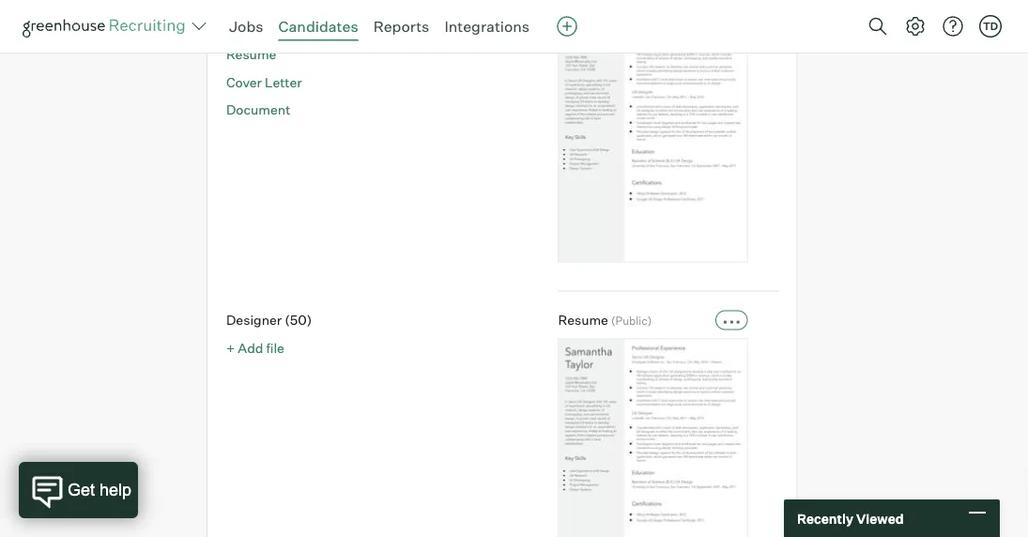 Task type: describe. For each thing, give the bounding box(es) containing it.
cover letter
[[226, 74, 302, 90]]

1 file from the top
[[266, 18, 285, 35]]

2 + add file from the top
[[226, 339, 285, 356]]

configure image
[[905, 15, 927, 38]]

cover letter link
[[226, 74, 302, 90]]

(50)
[[285, 312, 312, 328]]

reports link
[[374, 17, 430, 36]]

2 + add file link from the top
[[226, 339, 285, 356]]

2 + from the top
[[226, 339, 235, 356]]

designer
[[226, 312, 282, 328]]

2 add from the top
[[238, 339, 263, 356]]

greenhouse recruiting image
[[23, 15, 192, 38]]

resume (public)
[[559, 312, 652, 328]]

search image
[[867, 15, 890, 38]]

(public)
[[612, 313, 652, 328]]

1 + add file from the top
[[226, 18, 285, 35]]

resume for resume (public)
[[559, 312, 609, 328]]

document link
[[226, 102, 291, 118]]

jobs link
[[229, 17, 264, 36]]

candidates link
[[279, 17, 359, 36]]

recently
[[798, 510, 854, 527]]

cover
[[226, 74, 262, 90]]

td button
[[980, 15, 1002, 38]]

1 add from the top
[[238, 18, 263, 35]]

1 + from the top
[[226, 18, 235, 35]]

resume link
[[226, 46, 277, 62]]



Task type: locate. For each thing, give the bounding box(es) containing it.
designer (50)
[[226, 312, 312, 328]]

candidates
[[279, 17, 359, 36]]

1 vertical spatial + add file link
[[226, 339, 285, 356]]

0 vertical spatial +
[[226, 18, 235, 35]]

viewed
[[857, 510, 904, 527]]

1 vertical spatial add
[[238, 339, 263, 356]]

resume for resume
[[226, 46, 277, 62]]

0 vertical spatial + add file link
[[226, 18, 285, 35]]

file down designer (50)
[[266, 339, 285, 356]]

td
[[984, 20, 999, 32]]

+ add file link up resume link
[[226, 18, 285, 35]]

integrations
[[445, 17, 530, 36]]

2 file from the top
[[266, 339, 285, 356]]

reports
[[374, 17, 430, 36]]

td button
[[976, 11, 1006, 41]]

resume left (public)
[[559, 312, 609, 328]]

1 + add file link from the top
[[226, 18, 285, 35]]

+ add file up resume link
[[226, 18, 285, 35]]

+ add file link down designer
[[226, 339, 285, 356]]

1 vertical spatial file
[[266, 339, 285, 356]]

0 horizontal spatial resume
[[226, 46, 277, 62]]

file
[[266, 18, 285, 35], [266, 339, 285, 356]]

letter
[[265, 74, 302, 90]]

0 vertical spatial resume
[[226, 46, 277, 62]]

file right "jobs" link
[[266, 18, 285, 35]]

0 vertical spatial file
[[266, 18, 285, 35]]

add
[[238, 18, 263, 35], [238, 339, 263, 356]]

integrations link
[[445, 17, 530, 36]]

add up resume link
[[238, 18, 263, 35]]

document
[[226, 102, 291, 118]]

resume
[[226, 46, 277, 62], [559, 312, 609, 328]]

add down designer
[[238, 339, 263, 356]]

1 vertical spatial +
[[226, 339, 235, 356]]

1 horizontal spatial resume
[[559, 312, 609, 328]]

+ up resume link
[[226, 18, 235, 35]]

jobs
[[229, 17, 264, 36]]

+ add file
[[226, 18, 285, 35], [226, 339, 285, 356]]

+ add file link
[[226, 18, 285, 35], [226, 339, 285, 356]]

+ down designer
[[226, 339, 235, 356]]

+ add file down designer
[[226, 339, 285, 356]]

1 vertical spatial resume
[[559, 312, 609, 328]]

0 vertical spatial + add file
[[226, 18, 285, 35]]

resume down jobs
[[226, 46, 277, 62]]

1 vertical spatial + add file
[[226, 339, 285, 356]]

0 vertical spatial add
[[238, 18, 263, 35]]

recently viewed
[[798, 510, 904, 527]]

+
[[226, 18, 235, 35], [226, 339, 235, 356]]



Task type: vqa. For each thing, say whether or not it's contained in the screenshot.
LinkedIn Profile (Required)'s the LinkedIn
no



